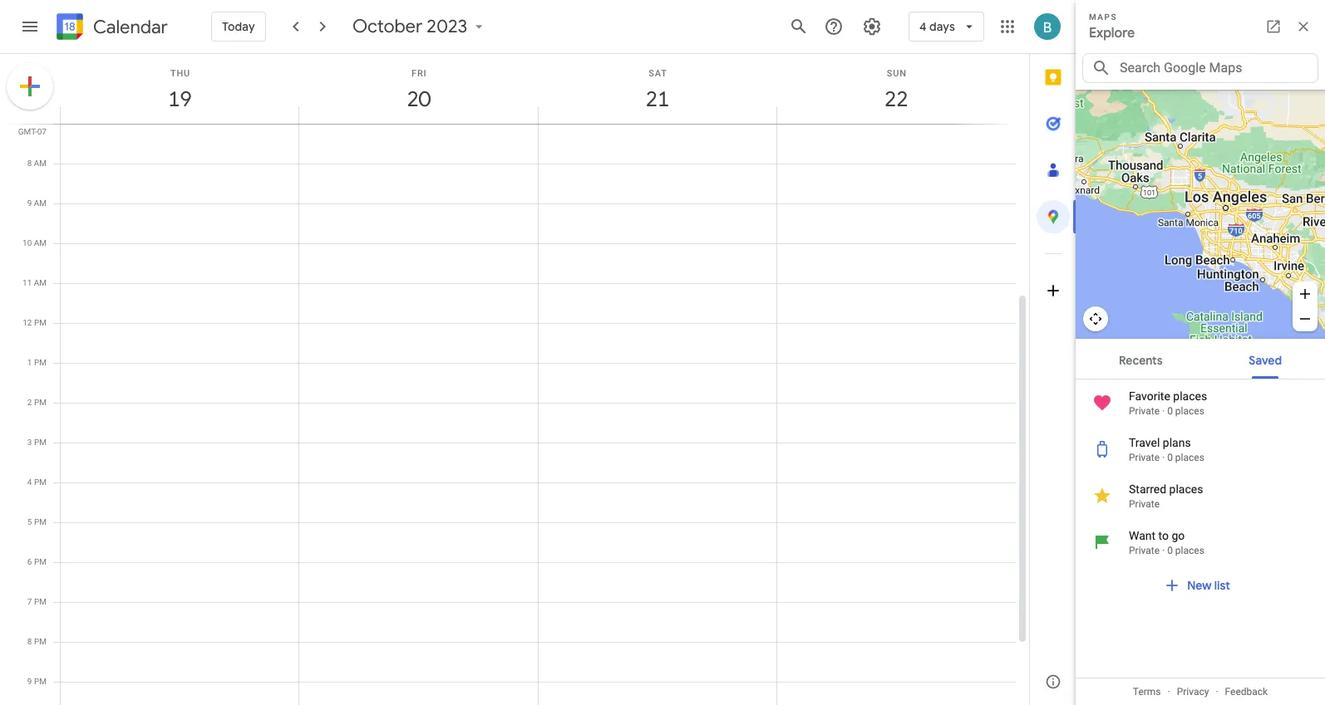 Task type: locate. For each thing, give the bounding box(es) containing it.
5 am from the top
[[34, 278, 47, 288]]

2023
[[427, 15, 467, 38]]

7 pm from the top
[[34, 558, 47, 567]]

sat
[[649, 68, 667, 79]]

pm right 12
[[34, 318, 47, 328]]

pm for 6 pm
[[34, 558, 47, 567]]

1 8 from the top
[[27, 159, 32, 168]]

21
[[645, 86, 668, 113]]

4 inside grid
[[27, 478, 32, 487]]

0 horizontal spatial 4
[[27, 478, 32, 487]]

8 pm
[[27, 638, 47, 647]]

1 horizontal spatial 4
[[919, 19, 927, 34]]

3 am from the top
[[34, 199, 47, 208]]

pm up 9 pm
[[34, 638, 47, 647]]

07
[[37, 127, 47, 136]]

7 for 7 am
[[27, 119, 32, 128]]

4 up 5
[[27, 478, 32, 487]]

grid
[[0, 54, 1029, 706]]

8
[[27, 159, 32, 168], [27, 638, 32, 647]]

1 7 from the top
[[27, 119, 32, 128]]

2 8 from the top
[[27, 638, 32, 647]]

1 9 from the top
[[27, 199, 32, 208]]

pm
[[34, 318, 47, 328], [34, 358, 47, 367], [34, 398, 47, 407], [34, 438, 47, 447], [34, 478, 47, 487], [34, 518, 47, 527], [34, 558, 47, 567], [34, 598, 47, 607], [34, 638, 47, 647], [34, 678, 47, 687]]

am
[[34, 119, 47, 128], [34, 159, 47, 168], [34, 199, 47, 208], [34, 239, 47, 248], [34, 278, 47, 288]]

19 column header
[[60, 54, 299, 124]]

calendar
[[93, 15, 168, 39]]

pm for 8 pm
[[34, 638, 47, 647]]

october 2023 button
[[346, 15, 494, 38]]

7
[[27, 119, 32, 128], [27, 598, 32, 607]]

2 am from the top
[[34, 159, 47, 168]]

22
[[884, 86, 907, 113]]

9 up 10
[[27, 199, 32, 208]]

am up the 8 am
[[34, 119, 47, 128]]

4
[[919, 19, 927, 34], [27, 478, 32, 487]]

8 down gmt- at left top
[[27, 159, 32, 168]]

0 vertical spatial 4
[[919, 19, 927, 34]]

4 pm from the top
[[34, 438, 47, 447]]

3 pm from the top
[[34, 398, 47, 407]]

4 days
[[919, 19, 955, 34]]

sun 22
[[884, 68, 907, 113]]

am for 7 am
[[34, 119, 47, 128]]

1 am from the top
[[34, 119, 47, 128]]

gmt-07
[[18, 127, 47, 136]]

pm down 6 pm at the left of page
[[34, 598, 47, 607]]

6 pm from the top
[[34, 518, 47, 527]]

4 left days
[[919, 19, 927, 34]]

pm right 6
[[34, 558, 47, 567]]

7 am
[[27, 119, 47, 128]]

9
[[27, 199, 32, 208], [27, 678, 32, 687]]

grid containing 19
[[0, 54, 1029, 706]]

11 am
[[22, 278, 47, 288]]

pm right 1
[[34, 358, 47, 367]]

pm down 3 pm
[[34, 478, 47, 487]]

pm for 3 pm
[[34, 438, 47, 447]]

10 pm from the top
[[34, 678, 47, 687]]

side panel section
[[1029, 54, 1077, 706]]

am for 8 am
[[34, 159, 47, 168]]

5 pm from the top
[[34, 478, 47, 487]]

pm down the 8 pm
[[34, 678, 47, 687]]

2 9 from the top
[[27, 678, 32, 687]]

6
[[27, 558, 32, 567]]

5
[[27, 518, 32, 527]]

main drawer image
[[20, 17, 40, 37]]

7 pm
[[27, 598, 47, 607]]

2 pm from the top
[[34, 358, 47, 367]]

7 down 6
[[27, 598, 32, 607]]

sun
[[887, 68, 907, 79]]

1 vertical spatial 9
[[27, 678, 32, 687]]

fri
[[412, 68, 427, 79]]

pm for 7 pm
[[34, 598, 47, 607]]

7 left 07
[[27, 119, 32, 128]]

settings menu image
[[862, 17, 882, 37]]

pm for 2 pm
[[34, 398, 47, 407]]

2 7 from the top
[[27, 598, 32, 607]]

8 for 8 am
[[27, 159, 32, 168]]

9 down the 8 pm
[[27, 678, 32, 687]]

pm right 5
[[34, 518, 47, 527]]

pm right 2
[[34, 398, 47, 407]]

1 vertical spatial 7
[[27, 598, 32, 607]]

0 vertical spatial 8
[[27, 159, 32, 168]]

9 pm from the top
[[34, 638, 47, 647]]

today
[[222, 19, 255, 34]]

1 pm from the top
[[34, 318, 47, 328]]

1 vertical spatial 4
[[27, 478, 32, 487]]

2
[[27, 398, 32, 407]]

calendar heading
[[90, 15, 168, 39]]

8 am
[[27, 159, 47, 168]]

19
[[167, 86, 191, 113]]

3 pm
[[27, 438, 47, 447]]

22 link
[[877, 81, 916, 119]]

1 pm
[[27, 358, 47, 367]]

4 am from the top
[[34, 239, 47, 248]]

am right 10
[[34, 239, 47, 248]]

8 up 9 pm
[[27, 638, 32, 647]]

pm for 12 pm
[[34, 318, 47, 328]]

0 vertical spatial 7
[[27, 119, 32, 128]]

9 am
[[27, 199, 47, 208]]

4 inside dropdown button
[[919, 19, 927, 34]]

pm for 9 pm
[[34, 678, 47, 687]]

am right the 11
[[34, 278, 47, 288]]

1 vertical spatial 8
[[27, 638, 32, 647]]

8 pm from the top
[[34, 598, 47, 607]]

0 vertical spatial 9
[[27, 199, 32, 208]]

support image
[[824, 17, 844, 37]]

am for 9 am
[[34, 199, 47, 208]]

tab list
[[1030, 54, 1077, 659]]

1
[[27, 358, 32, 367]]

6 pm
[[27, 558, 47, 567]]

am down the 8 am
[[34, 199, 47, 208]]

am down 07
[[34, 159, 47, 168]]

pm right 3
[[34, 438, 47, 447]]



Task type: describe. For each thing, give the bounding box(es) containing it.
4 days button
[[909, 7, 984, 47]]

pm for 4 pm
[[34, 478, 47, 487]]

20 column header
[[299, 54, 538, 124]]

12 pm
[[23, 318, 47, 328]]

tab list inside side panel section
[[1030, 54, 1077, 659]]

days
[[929, 19, 955, 34]]

9 pm
[[27, 678, 47, 687]]

october
[[352, 15, 422, 38]]

11
[[22, 278, 32, 288]]

3
[[27, 438, 32, 447]]

10
[[22, 239, 32, 248]]

12
[[23, 318, 32, 328]]

pm for 1 pm
[[34, 358, 47, 367]]

today button
[[211, 7, 266, 47]]

am for 11 am
[[34, 278, 47, 288]]

thu
[[170, 68, 190, 79]]

9 for 9 pm
[[27, 678, 32, 687]]

4 for 4 pm
[[27, 478, 32, 487]]

9 for 9 am
[[27, 199, 32, 208]]

sat 21
[[645, 68, 668, 113]]

19 link
[[161, 81, 199, 119]]

7 for 7 pm
[[27, 598, 32, 607]]

5 pm
[[27, 518, 47, 527]]

4 for 4 days
[[919, 19, 927, 34]]

21 link
[[639, 81, 677, 119]]

20
[[406, 86, 430, 113]]

8 for 8 pm
[[27, 638, 32, 647]]

10 am
[[22, 239, 47, 248]]

21 column header
[[537, 54, 777, 124]]

calendar element
[[53, 10, 168, 47]]

20 link
[[400, 81, 438, 119]]

october 2023
[[352, 15, 467, 38]]

pm for 5 pm
[[34, 518, 47, 527]]

4 pm
[[27, 478, 47, 487]]

am for 10 am
[[34, 239, 47, 248]]

gmt-
[[18, 127, 37, 136]]

2 pm
[[27, 398, 47, 407]]

thu 19
[[167, 68, 191, 113]]

fri 20
[[406, 68, 430, 113]]

22 column header
[[776, 54, 1016, 124]]



Task type: vqa. For each thing, say whether or not it's contained in the screenshot.


